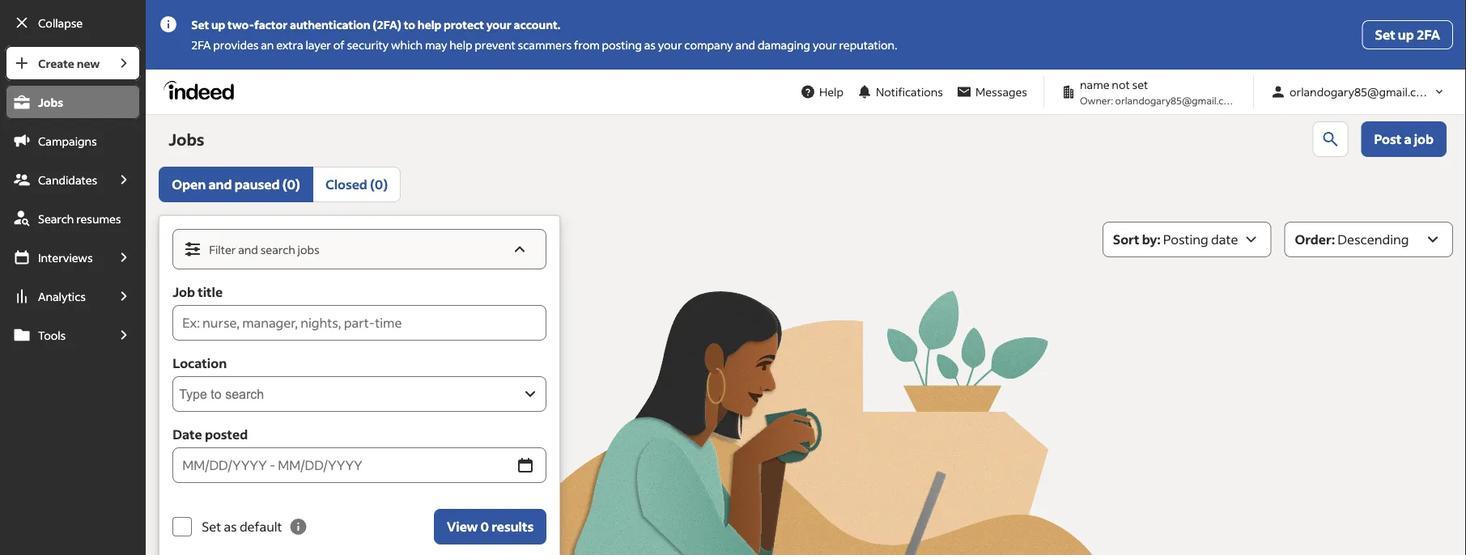 Task type: locate. For each thing, give the bounding box(es) containing it.
menu bar
[[0, 45, 146, 556]]

your right damaging
[[813, 38, 837, 52]]

0 horizontal spatial and
[[208, 176, 232, 193]]

1 vertical spatial as
[[224, 519, 237, 535]]

paused
[[235, 176, 280, 193]]

title
[[198, 284, 223, 300]]

choose a date image
[[516, 456, 535, 475]]

indeed home image
[[164, 81, 241, 100]]

(0)
[[282, 176, 300, 193], [370, 176, 388, 193]]

location
[[173, 355, 227, 372]]

search resumes
[[38, 211, 121, 226]]

date posted
[[173, 426, 248, 443]]

1 vertical spatial help
[[450, 38, 473, 52]]

security
[[347, 38, 389, 52]]

name
[[1080, 77, 1110, 92]]

posting
[[602, 38, 642, 52]]

2fa inside set up two-factor authentication (2fa) to help protect your account. 2fa provides an extra layer of security which may help prevent scammers from posting as your company and damaging your reputation.
[[191, 38, 211, 52]]

closed (0)
[[325, 176, 388, 193]]

orlandogary85@gmail.com down set
[[1116, 94, 1239, 106]]

up inside set up 2fa link
[[1398, 26, 1415, 43]]

up inside set up two-factor authentication (2fa) to help protect your account. 2fa provides an extra layer of security which may help prevent scammers from posting as your company and damaging your reputation.
[[211, 17, 225, 32]]

name not set owner: orlandogary85@gmail.com element
[[1054, 76, 1244, 108]]

collapse advanced search image
[[510, 240, 530, 259]]

date
[[173, 426, 202, 443]]

reputation.
[[839, 38, 898, 52]]

view
[[447, 519, 478, 535]]

set inside set up two-factor authentication (2fa) to help protect your account. 2fa provides an extra layer of security which may help prevent scammers from posting as your company and damaging your reputation.
[[191, 17, 209, 32]]

set up 2fa
[[1376, 26, 1441, 43]]

notifications button
[[850, 74, 950, 110]]

0 horizontal spatial 2fa
[[191, 38, 211, 52]]

an
[[261, 38, 274, 52]]

1 horizontal spatial your
[[658, 38, 682, 52]]

set
[[191, 17, 209, 32], [1376, 26, 1396, 43], [202, 519, 221, 535]]

and for filter and search jobs
[[238, 243, 258, 257]]

1 horizontal spatial 2fa
[[1417, 26, 1441, 43]]

1 vertical spatial and
[[208, 176, 232, 193]]

and inside set up two-factor authentication (2fa) to help protect your account. 2fa provides an extra layer of security which may help prevent scammers from posting as your company and damaging your reputation.
[[736, 38, 756, 52]]

your up prevent
[[486, 17, 512, 32]]

2 horizontal spatial and
[[736, 38, 756, 52]]

0 horizontal spatial help
[[418, 17, 442, 32]]

search resumes link
[[5, 201, 141, 236]]

your left company
[[658, 38, 682, 52]]

may
[[425, 38, 447, 52]]

set left default
[[202, 519, 221, 535]]

0 horizontal spatial as
[[224, 519, 237, 535]]

2 (0) from the left
[[370, 176, 388, 193]]

help button
[[794, 77, 850, 107]]

tools
[[38, 328, 66, 343]]

1 horizontal spatial (0)
[[370, 176, 388, 193]]

0 vertical spatial and
[[736, 38, 756, 52]]

None checkbox
[[173, 517, 192, 537]]

(0) right the closed
[[370, 176, 388, 193]]

1 horizontal spatial as
[[644, 38, 656, 52]]

and right open
[[208, 176, 232, 193]]

orlandogary85@gmail.com
[[1290, 85, 1433, 99], [1116, 94, 1239, 106]]

search
[[260, 243, 295, 257]]

1 horizontal spatial jobs
[[169, 129, 205, 150]]

prevent
[[475, 38, 516, 52]]

posting
[[1164, 231, 1209, 248]]

set as default
[[202, 519, 282, 535]]

jobs up open
[[169, 129, 205, 150]]

job
[[173, 284, 195, 300]]

0 vertical spatial as
[[644, 38, 656, 52]]

(2fa)
[[373, 17, 402, 32]]

results
[[492, 519, 534, 535]]

help
[[418, 17, 442, 32], [450, 38, 473, 52]]

Date posted field
[[173, 448, 511, 483]]

0 vertical spatial jobs
[[38, 95, 63, 109]]

your
[[486, 17, 512, 32], [658, 38, 682, 52], [813, 38, 837, 52]]

candidates link
[[5, 162, 107, 198]]

(0) right paused
[[282, 176, 300, 193]]

up for two-
[[211, 17, 225, 32]]

open and paused (0)
[[172, 176, 300, 193]]

up left two- at top left
[[211, 17, 225, 32]]

1 horizontal spatial up
[[1398, 26, 1415, 43]]

of
[[333, 38, 345, 52]]

as inside set up two-factor authentication (2fa) to help protect your account. 2fa provides an extra layer of security which may help prevent scammers from posting as your company and damaging your reputation.
[[644, 38, 656, 52]]

up
[[211, 17, 225, 32], [1398, 26, 1415, 43]]

sort
[[1113, 231, 1140, 248]]

as right posting
[[644, 38, 656, 52]]

open
[[172, 176, 206, 193]]

help right to
[[418, 17, 442, 32]]

post a job
[[1375, 131, 1434, 147]]

analytics
[[38, 289, 86, 304]]

set left two- at top left
[[191, 17, 209, 32]]

by:
[[1142, 231, 1161, 248]]

post a job link
[[1362, 121, 1447, 157]]

up up orlandogary85@gmail.com popup button
[[1398, 26, 1415, 43]]

2fa inside set up 2fa link
[[1417, 26, 1441, 43]]

scammers
[[518, 38, 572, 52]]

resumes
[[76, 211, 121, 226]]

as left default
[[224, 519, 237, 535]]

notifications
[[876, 85, 943, 99]]

0 horizontal spatial orlandogary85@gmail.com
[[1116, 94, 1239, 106]]

protect
[[444, 17, 484, 32]]

order:
[[1295, 231, 1335, 248]]

name not set owner: orlandogary85@gmail.com
[[1080, 77, 1239, 106]]

0 horizontal spatial jobs
[[38, 95, 63, 109]]

0 horizontal spatial your
[[486, 17, 512, 32]]

orlandogary85@gmail.com up post at the top of page
[[1290, 85, 1433, 99]]

set up orlandogary85@gmail.com popup button
[[1376, 26, 1396, 43]]

damaging
[[758, 38, 811, 52]]

messages link
[[950, 77, 1034, 107]]

closed
[[325, 176, 368, 193]]

job title
[[173, 284, 223, 300]]

filter and search jobs element
[[173, 230, 546, 269]]

0 horizontal spatial up
[[211, 17, 225, 32]]

1 horizontal spatial and
[[238, 243, 258, 257]]

jobs down create new link
[[38, 95, 63, 109]]

1 horizontal spatial orlandogary85@gmail.com
[[1290, 85, 1433, 99]]

layer
[[306, 38, 331, 52]]

2fa
[[1417, 26, 1441, 43], [191, 38, 211, 52]]

and
[[736, 38, 756, 52], [208, 176, 232, 193], [238, 243, 258, 257]]

0 horizontal spatial (0)
[[282, 176, 300, 193]]

help
[[819, 85, 844, 99]]

search candidates image
[[1321, 130, 1341, 149]]

view 0 results button
[[434, 509, 547, 545]]

orlandogary85@gmail.com inside name not set owner: orlandogary85@gmail.com
[[1116, 94, 1239, 106]]

filter
[[209, 243, 236, 257]]

set up two-factor authentication (2fa) to help protect your account. 2fa provides an extra layer of security which may help prevent scammers from posting as your company and damaging your reputation.
[[191, 17, 898, 52]]

and right company
[[736, 38, 756, 52]]

jobs link
[[5, 84, 141, 120]]

0 vertical spatial help
[[418, 17, 442, 32]]

2 vertical spatial and
[[238, 243, 258, 257]]

as
[[644, 38, 656, 52], [224, 519, 237, 535]]

descending
[[1338, 231, 1409, 248]]

help down protect
[[450, 38, 473, 52]]

and right filter
[[238, 243, 258, 257]]

1 vertical spatial jobs
[[169, 129, 205, 150]]

campaigns
[[38, 134, 97, 148]]



Task type: describe. For each thing, give the bounding box(es) containing it.
default
[[240, 519, 282, 535]]

collapse button
[[5, 5, 141, 40]]

messages
[[976, 85, 1028, 99]]

date
[[1212, 231, 1239, 248]]

interviews
[[38, 250, 93, 265]]

create
[[38, 56, 74, 70]]

set up 2fa link
[[1363, 20, 1454, 49]]

view 0 results
[[447, 519, 534, 535]]

order: descending
[[1295, 231, 1409, 248]]

not
[[1112, 77, 1130, 92]]

to
[[404, 17, 415, 32]]

menu bar containing create new
[[0, 45, 146, 556]]

set
[[1133, 77, 1149, 92]]

1 horizontal spatial help
[[450, 38, 473, 52]]

jobs inside jobs link
[[38, 95, 63, 109]]

campaigns link
[[5, 123, 141, 159]]

1 (0) from the left
[[282, 176, 300, 193]]

up for 2fa
[[1398, 26, 1415, 43]]

factor
[[254, 17, 288, 32]]

Job title text field
[[173, 305, 547, 341]]

interviews link
[[5, 240, 107, 275]]

candidates
[[38, 172, 97, 187]]

analytics link
[[5, 279, 107, 314]]

create new
[[38, 56, 100, 70]]

and for open and paused (0)
[[208, 176, 232, 193]]

two-
[[228, 17, 254, 32]]

sort by: posting date
[[1113, 231, 1239, 248]]

authentication
[[290, 17, 370, 32]]

job
[[1415, 131, 1434, 147]]

post
[[1375, 131, 1402, 147]]

posted
[[205, 426, 248, 443]]

filter and search jobs
[[209, 243, 320, 257]]

extra
[[276, 38, 303, 52]]

0
[[481, 519, 489, 535]]

which
[[391, 38, 423, 52]]

Location field
[[179, 383, 514, 406]]

set for set up two-factor authentication (2fa) to help protect your account. 2fa provides an extra layer of security which may help prevent scammers from posting as your company and damaging your reputation.
[[191, 17, 209, 32]]

set for set up 2fa
[[1376, 26, 1396, 43]]

orlandogary85@gmail.com inside popup button
[[1290, 85, 1433, 99]]

from
[[574, 38, 600, 52]]

company
[[685, 38, 733, 52]]

tools link
[[5, 317, 107, 353]]

provides
[[213, 38, 259, 52]]

new
[[77, 56, 100, 70]]

orlandogary85@gmail.com button
[[1264, 77, 1454, 107]]

expand image
[[521, 385, 540, 404]]

a
[[1405, 131, 1412, 147]]

set for set as default
[[202, 519, 221, 535]]

collapse
[[38, 15, 83, 30]]

owner:
[[1080, 94, 1114, 106]]

account.
[[514, 17, 561, 32]]

more info image
[[289, 517, 308, 537]]

create new link
[[5, 45, 107, 81]]

search
[[38, 211, 74, 226]]

jobs
[[298, 243, 320, 257]]

2 horizontal spatial your
[[813, 38, 837, 52]]



Task type: vqa. For each thing, say whether or not it's contained in the screenshot.
first '–' from the right
no



